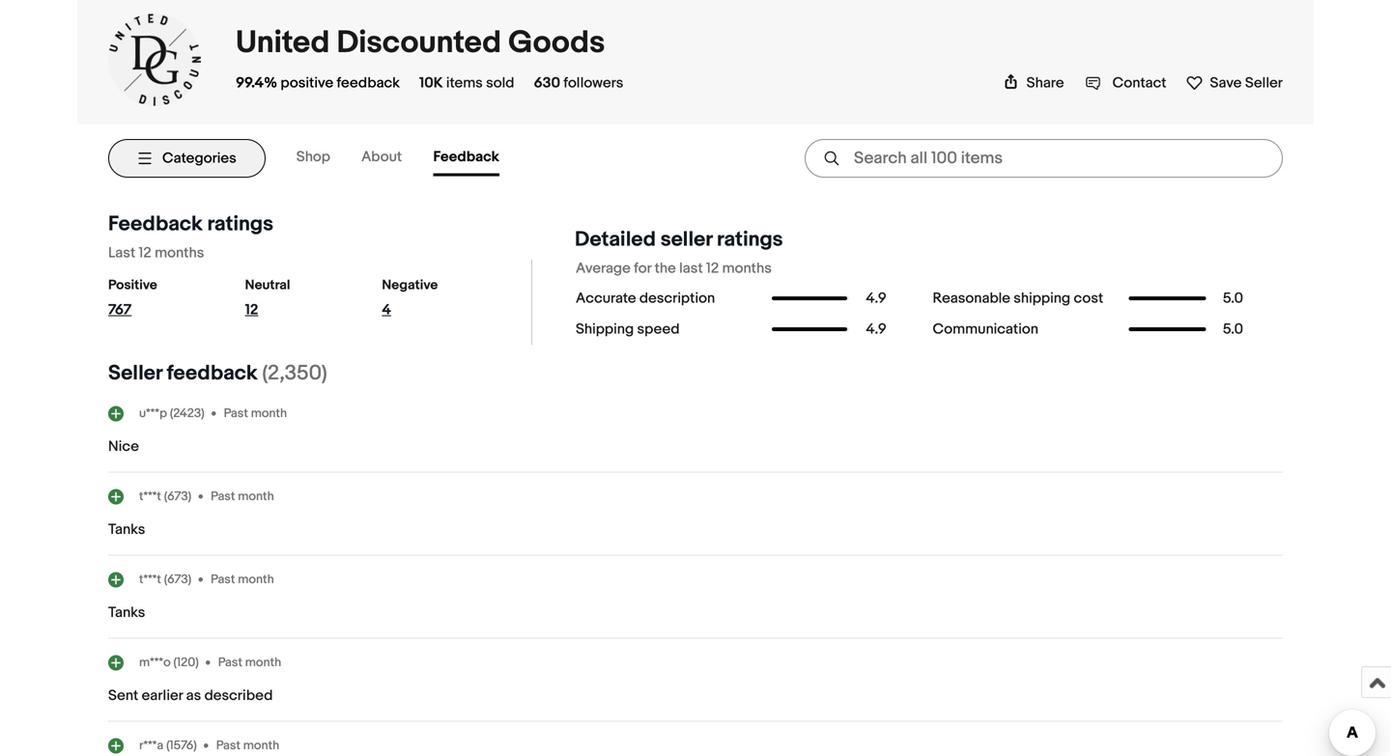 Task type: describe. For each thing, give the bounding box(es) containing it.
2 (673) from the top
[[164, 572, 191, 587]]

0 horizontal spatial seller
[[108, 361, 162, 386]]

r***a
[[139, 738, 163, 753]]

10k
[[419, 74, 443, 92]]

(2,350)
[[262, 361, 327, 386]]

1 t***t from the top
[[139, 489, 161, 504]]

sent earlier as described
[[108, 687, 273, 705]]

(2423)
[[170, 406, 204, 421]]

average for the last 12 months
[[576, 260, 772, 277]]

tab list containing shop
[[296, 141, 530, 176]]

the
[[655, 260, 676, 277]]

united
[[236, 24, 330, 62]]

contact link
[[1085, 74, 1166, 92]]

r***a (1576)
[[139, 738, 197, 753]]

12 inside feedback ratings last 12 months
[[139, 244, 151, 262]]

767 link
[[108, 301, 197, 326]]

2 t***t (673) from the top
[[139, 572, 191, 587]]

1 horizontal spatial months
[[722, 260, 772, 277]]

reasonable
[[933, 290, 1010, 307]]

neutral 12
[[245, 277, 290, 319]]

described
[[204, 687, 273, 705]]

12 link
[[245, 301, 334, 326]]

months inside feedback ratings last 12 months
[[155, 244, 204, 262]]

0 vertical spatial feedback
[[337, 74, 400, 92]]

as
[[186, 687, 201, 705]]

save
[[1210, 74, 1242, 92]]

feedback for feedback ratings last 12 months
[[108, 212, 203, 237]]

cost
[[1074, 290, 1103, 307]]

99.4% positive feedback
[[236, 74, 400, 92]]

negative 4
[[382, 277, 438, 319]]

detailed seller ratings
[[575, 227, 783, 252]]

feedback ratings last 12 months
[[108, 212, 273, 262]]

sold
[[486, 74, 514, 92]]

discounted
[[337, 24, 501, 62]]

2 tanks from the top
[[108, 604, 145, 622]]

seller inside button
[[1245, 74, 1283, 92]]

about
[[361, 148, 402, 166]]

detailed
[[575, 227, 656, 252]]

communication
[[933, 321, 1038, 338]]

seller feedback (2,350)
[[108, 361, 327, 386]]

shipping
[[1014, 290, 1070, 307]]

ratings inside feedback ratings last 12 months
[[207, 212, 273, 237]]

shop
[[296, 148, 330, 166]]

average
[[576, 260, 631, 277]]

m***o
[[139, 655, 171, 670]]

1 (673) from the top
[[164, 489, 191, 504]]

shipping speed
[[576, 321, 680, 338]]

categories button
[[108, 139, 265, 178]]

contact
[[1112, 74, 1166, 92]]

feedback for feedback
[[433, 148, 499, 166]]

4
[[382, 301, 391, 319]]

m***o (120)
[[139, 655, 199, 670]]



Task type: locate. For each thing, give the bounding box(es) containing it.
t***t up m***o
[[139, 572, 161, 587]]

nice
[[108, 438, 139, 456]]

1 horizontal spatial feedback
[[433, 148, 499, 166]]

save seller
[[1210, 74, 1283, 92]]

months right last
[[722, 260, 772, 277]]

1 vertical spatial tanks
[[108, 604, 145, 622]]

items
[[446, 74, 483, 92]]

1 vertical spatial seller
[[108, 361, 162, 386]]

0 vertical spatial (673)
[[164, 489, 191, 504]]

categories
[[162, 150, 236, 167]]

months
[[155, 244, 204, 262], [722, 260, 772, 277]]

630 followers
[[534, 74, 623, 92]]

last
[[108, 244, 135, 262]]

tanks
[[108, 521, 145, 539], [108, 604, 145, 622]]

1 4.9 from the top
[[866, 290, 886, 307]]

0 vertical spatial feedback
[[433, 148, 499, 166]]

united discounted goods image
[[108, 14, 201, 106]]

month
[[251, 406, 287, 421], [238, 489, 274, 504], [238, 572, 274, 587], [245, 655, 281, 670], [243, 738, 279, 753]]

months up positive
[[155, 244, 204, 262]]

tanks up m***o
[[108, 604, 145, 622]]

description
[[639, 290, 715, 307]]

4.9 for accurate description
[[866, 290, 886, 307]]

speed
[[637, 321, 680, 338]]

630
[[534, 74, 560, 92]]

ratings right seller
[[717, 227, 783, 252]]

(1576)
[[166, 738, 197, 753]]

0 vertical spatial t***t
[[139, 489, 161, 504]]

(673) down u***p (2423)
[[164, 489, 191, 504]]

1 vertical spatial feedback
[[167, 361, 258, 386]]

2 4.9 from the top
[[866, 321, 886, 338]]

t***t (673) up the m***o (120)
[[139, 572, 191, 587]]

0 horizontal spatial feedback
[[108, 212, 203, 237]]

positive
[[108, 277, 157, 294]]

seller
[[660, 227, 712, 252]]

earlier
[[142, 687, 183, 705]]

(673)
[[164, 489, 191, 504], [164, 572, 191, 587]]

1 vertical spatial (673)
[[164, 572, 191, 587]]

Search all 100 items field
[[805, 139, 1283, 178]]

4.9
[[866, 290, 886, 307], [866, 321, 886, 338]]

seller
[[1245, 74, 1283, 92], [108, 361, 162, 386]]

0 vertical spatial 4.9
[[866, 290, 886, 307]]

feedback inside feedback ratings last 12 months
[[108, 212, 203, 237]]

0 vertical spatial tanks
[[108, 521, 145, 539]]

0 vertical spatial seller
[[1245, 74, 1283, 92]]

past
[[224, 406, 248, 421], [211, 489, 235, 504], [211, 572, 235, 587], [218, 655, 242, 670], [216, 738, 240, 753]]

2 t***t from the top
[[139, 572, 161, 587]]

1 vertical spatial t***t (673)
[[139, 572, 191, 587]]

u***p
[[139, 406, 167, 421]]

1 tanks from the top
[[108, 521, 145, 539]]

seller right save
[[1245, 74, 1283, 92]]

positive 767
[[108, 277, 157, 319]]

1 vertical spatial 5.0
[[1223, 321, 1243, 338]]

shipping
[[576, 321, 634, 338]]

5.0 for reasonable shipping cost
[[1223, 290, 1243, 307]]

0 horizontal spatial 12
[[139, 244, 151, 262]]

5.0
[[1223, 290, 1243, 307], [1223, 321, 1243, 338]]

for
[[634, 260, 651, 277]]

followers
[[564, 74, 623, 92]]

1 horizontal spatial feedback
[[337, 74, 400, 92]]

save seller button
[[1186, 71, 1283, 92]]

accurate description
[[576, 290, 715, 307]]

past month
[[224, 406, 287, 421], [211, 489, 274, 504], [211, 572, 274, 587], [218, 655, 281, 670], [216, 738, 279, 753]]

t***t down "u***p"
[[139, 489, 161, 504]]

accurate
[[576, 290, 636, 307]]

u***p (2423)
[[139, 406, 204, 421]]

share button
[[1003, 74, 1064, 92]]

0 vertical spatial t***t (673)
[[139, 489, 191, 504]]

neutral
[[245, 277, 290, 294]]

1 t***t (673) from the top
[[139, 489, 191, 504]]

sent
[[108, 687, 138, 705]]

tab list
[[296, 141, 530, 176]]

tanks down "nice"
[[108, 521, 145, 539]]

(673) up (120)
[[164, 572, 191, 587]]

reasonable shipping cost
[[933, 290, 1103, 307]]

0 horizontal spatial months
[[155, 244, 204, 262]]

feedback up last
[[108, 212, 203, 237]]

4.9 for shipping speed
[[866, 321, 886, 338]]

united discounted goods
[[236, 24, 605, 62]]

t***t (673)
[[139, 489, 191, 504], [139, 572, 191, 587]]

0 horizontal spatial ratings
[[207, 212, 273, 237]]

seller up "u***p"
[[108, 361, 162, 386]]

positive
[[281, 74, 333, 92]]

1 5.0 from the top
[[1223, 290, 1243, 307]]

feedback
[[433, 148, 499, 166], [108, 212, 203, 237]]

feedback up (2423)
[[167, 361, 258, 386]]

12
[[139, 244, 151, 262], [706, 260, 719, 277], [245, 301, 258, 319]]

0 vertical spatial 5.0
[[1223, 290, 1243, 307]]

10k items sold
[[419, 74, 514, 92]]

t***t (673) down u***p (2423)
[[139, 489, 191, 504]]

(120)
[[173, 655, 199, 670]]

1 vertical spatial t***t
[[139, 572, 161, 587]]

last
[[679, 260, 703, 277]]

ratings
[[207, 212, 273, 237], [717, 227, 783, 252]]

767
[[108, 301, 132, 319]]

2 horizontal spatial 12
[[706, 260, 719, 277]]

1 vertical spatial 4.9
[[866, 321, 886, 338]]

2 5.0 from the top
[[1223, 321, 1243, 338]]

4 link
[[382, 301, 470, 326]]

goods
[[508, 24, 605, 62]]

1 horizontal spatial ratings
[[717, 227, 783, 252]]

5.0 for communication
[[1223, 321, 1243, 338]]

1 horizontal spatial seller
[[1245, 74, 1283, 92]]

t***t
[[139, 489, 161, 504], [139, 572, 161, 587]]

negative
[[382, 277, 438, 294]]

99.4%
[[236, 74, 277, 92]]

1 horizontal spatial 12
[[245, 301, 258, 319]]

ratings up neutral
[[207, 212, 273, 237]]

share
[[1027, 74, 1064, 92]]

0 horizontal spatial feedback
[[167, 361, 258, 386]]

feedback
[[337, 74, 400, 92], [167, 361, 258, 386]]

1 vertical spatial feedback
[[108, 212, 203, 237]]

12 inside neutral 12
[[245, 301, 258, 319]]

feedback right positive
[[337, 74, 400, 92]]

feedback down 10k items sold
[[433, 148, 499, 166]]

united discounted goods link
[[236, 24, 605, 62]]



Task type: vqa. For each thing, say whether or not it's contained in the screenshot.


